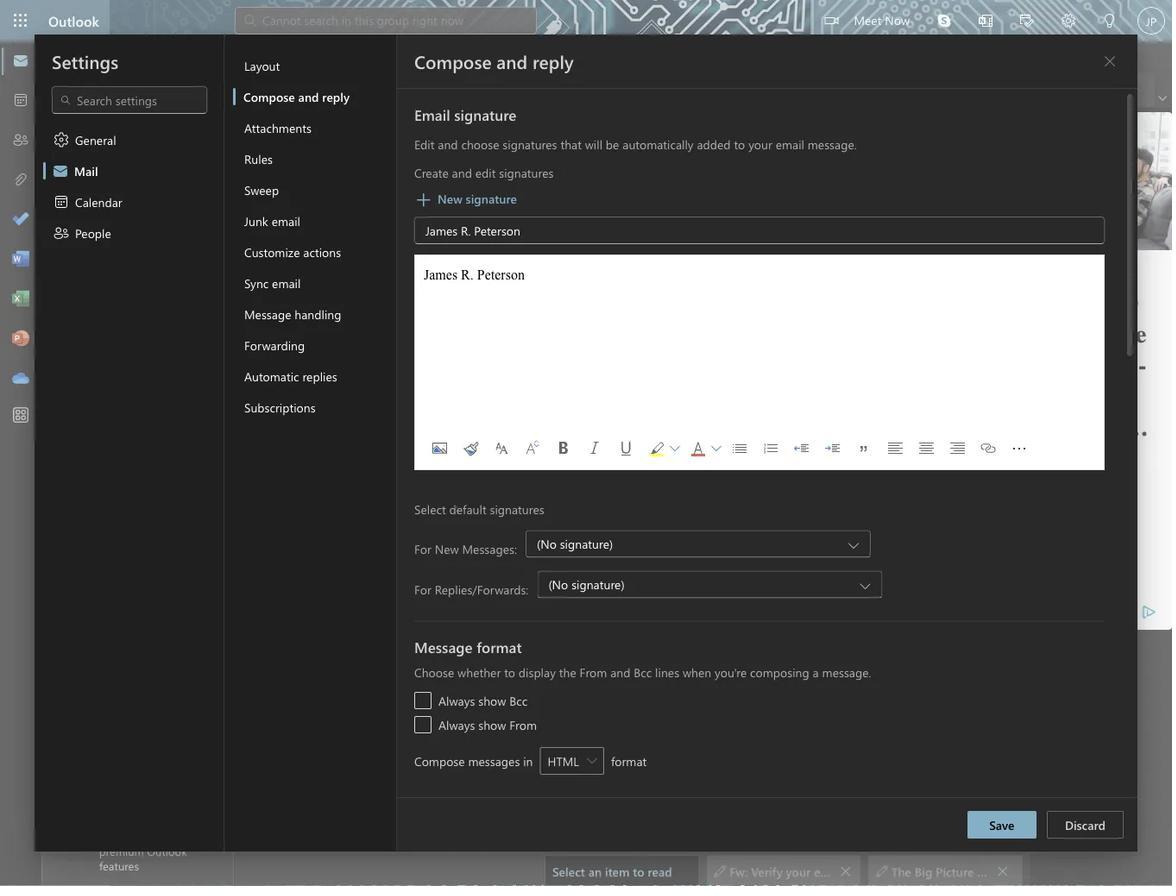 Task type: vqa. For each thing, say whether or not it's contained in the screenshot.
the CW in the Cloud Watchers icon
yes



Task type: describe. For each thing, give the bounding box(es) containing it.
watchers for cloud watchers the new cloud watchers group is ready
[[329, 343, 380, 359]]

for
[[881, 513, 897, 529]]

outlook inside premium outlook features
[[147, 844, 187, 859]]

rates
[[539, 290, 568, 306]]

james r. peterson
[[424, 267, 525, 282]]

0 vertical spatial from
[[580, 664, 607, 680]]

features
[[99, 859, 139, 874]]

underline image
[[774, 793, 792, 826]]

handling
[[295, 306, 341, 322]]

2  button from the left
[[710, 435, 723, 463]]

1 vertical spatial format
[[611, 753, 647, 769]]

compose inside button
[[243, 88, 295, 104]]

 button
[[418, 175, 452, 213]]

font color image inside formatting options. list box
[[685, 436, 712, 463]]

edit and choose signatures that will be automatically added to your email message.
[[414, 136, 857, 152]]

to inside email signature element
[[734, 136, 745, 152]]

outlook down free.
[[893, 538, 936, 554]]

t mobile image
[[259, 276, 286, 303]]


[[59, 48, 77, 66]]

 for highlight "icon"
[[670, 444, 680, 454]]

 calendar
[[53, 193, 122, 211]]

 button
[[72, 116, 101, 148]]

discard
[[1065, 817, 1106, 833]]

to do image
[[12, 212, 29, 229]]

cloud watchers image for cw popup button
[[245, 136, 287, 177]]

italic image
[[733, 793, 750, 826]]

compose and reply button
[[233, 81, 396, 112]]

show for from
[[478, 717, 506, 733]]

composing
[[750, 664, 810, 680]]


[[427, 185, 444, 202]]

discard button
[[1047, 811, 1124, 839]]

to inside button
[[633, 864, 645, 879]]

customize actions
[[244, 244, 341, 260]]

r.
[[461, 267, 474, 282]]

email signature element
[[414, 136, 1105, 599]]

messages:
[[462, 541, 517, 557]]

 for the rightmost  button
[[1103, 54, 1117, 68]]

email for junk email
[[272, 213, 300, 229]]

will
[[585, 136, 603, 152]]

quote image
[[850, 435, 878, 463]]

compose and reply inside button
[[243, 88, 350, 104]]

outlook up the camera
[[783, 513, 827, 529]]

actions
[[303, 244, 341, 260]]

Edit signature name text field
[[424, 222, 1096, 239]]

create new folder tree
[[127, 677, 221, 693]]

2 vertical spatial cloud
[[343, 360, 375, 376]]

dialog containing settings
[[0, 0, 1172, 887]]

select for select an item to read
[[553, 864, 585, 879]]

-
[[459, 290, 464, 306]]

cloud watchers
[[297, 136, 399, 155]]

0 horizontal spatial from
[[510, 717, 537, 733]]

powerpoint image
[[12, 331, 29, 348]]

compose inside message format element
[[414, 753, 465, 769]]

settings heading
[[52, 49, 118, 73]]

favorites tree item
[[63, 116, 202, 150]]

 for font color 'image' inside formatting options. list box
[[711, 444, 722, 454]]

big
[[915, 864, 933, 879]]

cw for select a conversation option
[[263, 352, 282, 368]]

1 vertical spatial new
[[165, 677, 186, 693]]

2 vertical spatial signatures
[[490, 502, 544, 518]]

align right image
[[944, 435, 971, 463]]

added
[[697, 136, 731, 152]]

message handling
[[244, 306, 341, 322]]

the inside you're going places. take outlook with you for free. scan the qr code with your phone camera to download outlook mobile
[[620, 538, 637, 554]]

settings tab list
[[35, 35, 224, 852]]

compose and reply heading
[[414, 49, 574, 73]]

a
[[813, 664, 819, 680]]

customize
[[244, 244, 300, 260]]

to inside message format element
[[504, 664, 515, 680]]

bold (⌘+b) image
[[550, 435, 578, 463]]

message format element
[[414, 664, 1105, 885]]

more apps image
[[12, 407, 29, 425]]

 for  view settings
[[61, 81, 79, 98]]

cloud for cloud watchers
[[297, 136, 335, 155]]

numbering (⌘+/) image
[[757, 435, 785, 463]]

email inside compose and reply tab panel
[[776, 136, 805, 152]]

1 vertical spatial with
[[690, 538, 712, 554]]

create new folder
[[127, 677, 221, 693]]

cw for cw popup button
[[255, 147, 277, 165]]

show
[[977, 864, 1007, 879]]

display
[[519, 664, 556, 680]]

premium outlook features button
[[63, 805, 234, 887]]

forwarding
[[244, 337, 305, 353]]

phone
[[743, 538, 777, 554]]


[[392, 185, 409, 202]]

that
[[561, 136, 582, 152]]

Select a conversation checkbox
[[259, 347, 294, 374]]

formatting options. list box
[[424, 428, 1096, 470]]

attachments button
[[233, 112, 396, 143]]

sync email
[[244, 275, 301, 291]]

help
[[210, 47, 235, 63]]

t-mobile® 5g home internet - leave rising rates behind
[[294, 290, 610, 306]]

application containing settings
[[0, 0, 1172, 887]]

reply inside compose and reply tab panel
[[533, 49, 574, 73]]

and up email signature at left top
[[497, 49, 528, 73]]

cloud watchers button
[[294, 136, 399, 158]]

align center image
[[913, 435, 940, 463]]

rising
[[502, 290, 535, 306]]

 for the left  button
[[840, 865, 852, 878]]

 view settings
[[61, 81, 152, 98]]

group
[[432, 360, 466, 376]]

when
[[683, 664, 712, 680]]

settings
[[111, 81, 152, 97]]

show for bcc
[[478, 693, 506, 709]]

for for for replies/forwards:
[[414, 581, 432, 597]]

files image
[[12, 172, 29, 189]]

new for for
[[435, 541, 459, 557]]

to inside you're going places. take outlook with you for free. scan the qr code with your phone camera to download outlook mobile
[[822, 538, 833, 554]]

home inside message list no conversations selected list box
[[376, 290, 409, 306]]

 for 
[[714, 865, 726, 878]]

 for  the big picture show
[[876, 865, 888, 878]]

document containing settings
[[0, 0, 1172, 887]]

create and edit signatures
[[414, 164, 554, 180]]

folder
[[190, 677, 221, 693]]

you're going places. take outlook with you for free. scan the qr code with your phone camera to download outlook mobile
[[592, 513, 976, 554]]

signatures for choose
[[503, 136, 557, 152]]

subscriptions
[[244, 399, 316, 415]]

onedrive image
[[12, 370, 29, 388]]

1 horizontal spatial bcc
[[634, 664, 652, 680]]

message handling button
[[233, 299, 396, 330]]

automatically
[[623, 136, 694, 152]]


[[409, 139, 423, 152]]

outlook inside the outlook 'banner'
[[48, 11, 99, 30]]

more formatting options image
[[1006, 435, 1033, 463]]

take
[[755, 513, 780, 529]]

format painter image
[[457, 435, 484, 463]]

and inside 'compose and reply' button
[[298, 88, 319, 104]]

message. inside email signature element
[[808, 136, 857, 152]]

outlook link
[[48, 0, 99, 41]]

word image
[[12, 251, 29, 268]]

signatures for edit
[[499, 164, 554, 180]]

outlook banner
[[0, 0, 1172, 41]]

sweep button
[[233, 174, 396, 205]]

messages
[[468, 753, 520, 769]]

meet now
[[854, 12, 910, 28]]

 for 
[[53, 131, 70, 148]]

1 horizontal spatial with
[[831, 513, 854, 529]]

in
[[523, 753, 533, 769]]

select default signatures
[[414, 502, 544, 518]]

insert link (⌘+k) image
[[975, 435, 1002, 463]]

edit
[[475, 164, 496, 180]]

0 vertical spatial signature
[[454, 104, 517, 124]]

always for always show bcc
[[439, 693, 475, 709]]

insert pictures inline image
[[426, 435, 453, 463]]

select an item to read button
[[545, 856, 700, 887]]

cloud watchers image for select a conversation option
[[259, 347, 287, 374]]

now
[[885, 12, 910, 28]]

create new folder tree item
[[127, 677, 221, 693]]

you
[[858, 513, 878, 529]]

for for for new messages:
[[414, 541, 432, 557]]

tab list containing home
[[85, 41, 249, 68]]

mail image
[[12, 53, 29, 70]]

edit
[[414, 136, 435, 152]]

general
[[75, 132, 116, 148]]

settings
[[52, 49, 118, 73]]

rules button
[[233, 143, 396, 174]]

 for  button to the middle
[[997, 865, 1009, 878]]

and left the edit
[[452, 164, 472, 180]]

reply inside 'compose and reply' button
[[322, 88, 350, 104]]

choose whether to display the from and bcc lines when you're composing a message.
[[414, 664, 872, 680]]

Compose message format field
[[540, 748, 604, 776]]


[[53, 193, 70, 211]]

subscriptions button
[[233, 392, 396, 423]]

item
[[605, 864, 630, 879]]

code
[[660, 538, 686, 554]]

people image
[[12, 132, 29, 149]]


[[60, 94, 72, 106]]

 new signature
[[415, 190, 517, 208]]

decrease indent image
[[788, 435, 816, 463]]

signature inside  new signature
[[466, 190, 517, 206]]



Task type: locate. For each thing, give the bounding box(es) containing it.
automatic replies button
[[233, 361, 396, 392]]

1 vertical spatial the
[[559, 664, 576, 680]]

always for always show from
[[439, 717, 475, 733]]

t- for mobile®
[[294, 290, 305, 306]]

cw button
[[245, 136, 287, 177]]

 right underline (⌘+u) icon
[[670, 444, 680, 454]]

save button
[[968, 811, 1037, 839]]

home right 5g
[[376, 290, 409, 306]]

2 show from the top
[[478, 717, 506, 733]]

 left  button
[[53, 131, 70, 148]]

0 vertical spatial always
[[439, 693, 475, 709]]

underline (⌘+u) image
[[612, 435, 640, 463]]

2 vertical spatial compose
[[414, 753, 465, 769]]

2 horizontal spatial  button
[[1096, 47, 1124, 75]]


[[714, 865, 726, 878], [876, 865, 888, 878]]

0 vertical spatial compose and reply
[[414, 49, 574, 73]]

create up 
[[414, 164, 449, 180]]

compose and reply tab panel
[[397, 35, 1138, 887]]

2 vertical spatial watchers
[[378, 360, 429, 376]]

0 vertical spatial the
[[294, 360, 314, 376]]

1 show from the top
[[478, 693, 506, 709]]

signature
[[454, 104, 517, 124], [466, 190, 517, 206]]

0 horizontal spatial font color image
[[685, 436, 712, 463]]

0 vertical spatial your
[[749, 136, 773, 152]]

0 vertical spatial signatures
[[503, 136, 557, 152]]

compose messages in
[[414, 753, 533, 769]]

0 vertical spatial new
[[317, 360, 340, 376]]

watchers for cloud watchers
[[339, 136, 399, 155]]

create left folder
[[127, 677, 161, 693]]

for replies/forwards:
[[414, 581, 529, 597]]

for up for replies/forwards:
[[414, 541, 432, 557]]

from up the in
[[510, 717, 537, 733]]

1 vertical spatial the
[[892, 864, 912, 879]]


[[80, 125, 94, 139]]

watchers up "replies"
[[329, 343, 380, 359]]

0 vertical spatial t-
[[294, 273, 305, 289]]

0 vertical spatial for
[[414, 541, 432, 557]]

0 horizontal spatial home
[[99, 47, 131, 63]]

junk email button
[[233, 205, 396, 237]]

1 horizontal spatial message
[[414, 638, 473, 657]]

format up whether
[[477, 638, 522, 657]]

compose left messages
[[414, 753, 465, 769]]

compose down layout
[[243, 88, 295, 104]]

the inside reading pane main content
[[892, 864, 912, 879]]

junk email
[[244, 213, 300, 229]]

ad
[[462, 275, 472, 287]]

from right display
[[580, 664, 607, 680]]

1 vertical spatial bcc
[[510, 693, 528, 709]]

compose and reply down layout button
[[243, 88, 350, 104]]

signatures right the edit
[[499, 164, 554, 180]]

select for select default signatures
[[414, 502, 446, 518]]

2 vertical spatial email
[[272, 275, 301, 291]]

1 vertical spatial cloud
[[294, 343, 326, 359]]

home up the  view settings at the left top of page
[[99, 47, 131, 63]]

watchers left 
[[339, 136, 399, 155]]

0 vertical spatial message
[[244, 306, 291, 322]]

t- right t
[[294, 273, 305, 289]]

 inside " the big picture show"
[[876, 865, 888, 878]]

5g
[[357, 290, 373, 306]]

1 vertical spatial home
[[376, 290, 409, 306]]

t- for mobile
[[294, 273, 305, 289]]

compose and reply inside tab panel
[[414, 49, 574, 73]]

camera
[[780, 538, 819, 554]]

 left bullets (⌘+.) icon
[[711, 444, 722, 454]]

to left read
[[633, 864, 645, 879]]

message inside compose and reply tab panel
[[414, 638, 473, 657]]


[[61, 81, 79, 98], [53, 131, 70, 148]]

always show from
[[439, 717, 537, 733]]

0 horizontal spatial 
[[840, 865, 852, 878]]

excel image
[[12, 291, 29, 308]]

home button
[[86, 41, 144, 68]]

2 horizontal spatial 
[[1103, 54, 1117, 68]]

 button left bullets (⌘+.) icon
[[710, 435, 723, 463]]

 right read
[[714, 865, 726, 878]]

layout button
[[233, 50, 396, 81]]

0 vertical spatial cloud watchers image
[[245, 136, 287, 177]]

1 horizontal spatial the
[[892, 864, 912, 879]]

your down 'places.'
[[715, 538, 739, 554]]

calendar
[[75, 194, 122, 210]]

2 t- from the top
[[294, 290, 305, 306]]

 left view
[[61, 81, 79, 98]]

new right 
[[438, 190, 463, 206]]

1 vertical spatial email
[[272, 213, 300, 229]]

0 horizontal spatial select
[[414, 502, 446, 518]]

watchers left group on the left top of page
[[378, 360, 429, 376]]

create for create new folder
[[127, 677, 161, 693]]

0 horizontal spatial your
[[715, 538, 739, 554]]

select inside email signature element
[[414, 502, 446, 518]]

cloud watchers the new cloud watchers group is ready
[[294, 343, 511, 376]]

outlook
[[48, 11, 99, 30], [783, 513, 827, 529], [893, 538, 936, 554], [147, 844, 187, 859]]

highlight image
[[643, 436, 671, 463]]

font image
[[488, 435, 515, 463]]

1 vertical spatial from
[[510, 717, 537, 733]]

automatic
[[244, 368, 299, 384]]

0 vertical spatial select
[[414, 502, 446, 518]]

always down whether
[[439, 693, 475, 709]]

behind
[[572, 290, 610, 306]]

new up subscriptions button
[[317, 360, 340, 376]]

1 vertical spatial watchers
[[329, 343, 380, 359]]

1 horizontal spatial format
[[611, 753, 647, 769]]

2 always from the top
[[439, 717, 475, 733]]

compose up email signature at left top
[[414, 49, 492, 73]]

0 vertical spatial format
[[477, 638, 522, 657]]

0 horizontal spatial new
[[165, 677, 186, 693]]

1 vertical spatial select
[[553, 864, 585, 879]]

select inside button
[[553, 864, 585, 879]]

premium
[[99, 844, 144, 859]]

select left an at the bottom of page
[[553, 864, 585, 879]]

select left default
[[414, 502, 446, 518]]

compose and reply
[[414, 49, 574, 73], [243, 88, 350, 104]]

t-mobile
[[294, 273, 343, 289]]


[[53, 224, 70, 242]]

1 for from the top
[[414, 541, 432, 557]]

lines
[[655, 664, 679, 680]]

dialog
[[0, 0, 1172, 887]]

 inside compose and reply tab panel
[[1103, 54, 1117, 68]]

0 horizontal spatial create
[[127, 677, 161, 693]]

font color image right underline image at the bottom
[[816, 793, 849, 826]]

your
[[749, 136, 773, 152], [715, 538, 739, 554]]

1  from the left
[[714, 865, 726, 878]]

customize actions button
[[233, 237, 396, 268]]

1 vertical spatial always
[[439, 717, 475, 733]]

2 for from the top
[[414, 581, 432, 597]]

to right the camera
[[822, 538, 833, 554]]

 left big
[[876, 865, 888, 878]]

1 horizontal spatial the
[[620, 538, 637, 554]]

 button
[[1096, 47, 1124, 75], [840, 859, 852, 884], [992, 859, 1014, 884]]

font size image
[[519, 435, 546, 463]]

0 horizontal spatial 
[[670, 444, 680, 454]]

0 horizontal spatial  button
[[669, 435, 681, 463]]

home
[[99, 47, 131, 63], [376, 290, 409, 306]]

cloud watchers image inside message list no conversations selected list box
[[259, 347, 287, 374]]

reading pane main content
[[538, 108, 1030, 887]]

1 vertical spatial message
[[414, 638, 473, 657]]

create inside email signature element
[[414, 164, 449, 180]]

an
[[588, 864, 602, 879]]

favorites tree
[[63, 109, 202, 323]]

Search settings search field
[[72, 92, 189, 109]]

 the big picture show
[[876, 864, 1007, 879]]

1 vertical spatial cw
[[263, 352, 282, 368]]

reply down layout button
[[322, 88, 350, 104]]

and left lines
[[611, 664, 631, 680]]

calendar image
[[12, 92, 29, 110]]


[[415, 191, 433, 208]]

increase indent image
[[819, 435, 847, 463]]

your inside email signature element
[[749, 136, 773, 152]]

 button right underline (⌘+u) icon
[[669, 435, 681, 463]]

the right display
[[559, 664, 576, 680]]

cw inside popup button
[[255, 147, 277, 165]]

0 horizontal spatial bcc
[[510, 693, 528, 709]]

email
[[414, 104, 450, 124]]

1 vertical spatial t-
[[294, 290, 305, 306]]

new left "messages:"
[[435, 541, 459, 557]]

1 vertical spatial show
[[478, 717, 506, 733]]

to left display
[[504, 664, 515, 680]]

always down 'always show bcc'
[[439, 717, 475, 733]]

0 horizontal spatial  button
[[840, 859, 852, 884]]

document
[[0, 0, 1172, 887]]

layout group
[[278, 73, 448, 104]]

sweep
[[244, 182, 279, 198]]

peterson
[[477, 267, 525, 282]]

and inside message format element
[[611, 664, 631, 680]]

0 horizontal spatial compose and reply
[[243, 88, 350, 104]]

choose
[[461, 136, 499, 152]]

show up "always show from"
[[478, 693, 506, 709]]

bullets (⌘+.) image
[[726, 435, 754, 463]]

1 vertical spatial for
[[414, 581, 432, 597]]

with down going
[[690, 538, 712, 554]]

1 horizontal spatial 
[[711, 444, 722, 454]]

bold image
[[692, 793, 709, 826]]

email for sync email
[[272, 275, 301, 291]]

choose
[[414, 664, 454, 680]]

 inside settings tab list
[[53, 131, 70, 148]]

message up choose
[[414, 638, 473, 657]]

1 t- from the top
[[294, 273, 305, 289]]

t- down t-mobile
[[294, 290, 305, 306]]

cloud
[[297, 136, 335, 155], [294, 343, 326, 359], [343, 360, 375, 376]]

html
[[548, 753, 579, 769]]

1 vertical spatial new
[[435, 541, 459, 557]]

 button
[[51, 42, 85, 72]]

0 vertical spatial the
[[620, 538, 637, 554]]

compose and reply up email signature at left top
[[414, 49, 574, 73]]

new for 
[[438, 190, 463, 206]]

1 horizontal spatial create
[[414, 164, 449, 180]]

people
[[75, 225, 111, 241]]

replies
[[303, 368, 337, 384]]

0 vertical spatial 
[[61, 81, 79, 98]]

1 horizontal spatial from
[[580, 664, 607, 680]]

0 horizontal spatial the
[[559, 664, 576, 680]]

1  from the left
[[670, 444, 680, 454]]

sync email button
[[233, 268, 396, 299]]

new
[[317, 360, 340, 376], [165, 677, 186, 693]]

message down t mobile image
[[244, 306, 291, 322]]

2  from the left
[[876, 865, 888, 878]]

message for message handling
[[244, 306, 291, 322]]

create for create and edit signatures
[[414, 164, 449, 180]]

signatures up "messages:"
[[490, 502, 544, 518]]

internet
[[412, 290, 456, 306]]

cloud inside "popup button"
[[297, 136, 335, 155]]

watchers
[[339, 136, 399, 155], [329, 343, 380, 359], [378, 360, 429, 376]]

signature down the edit
[[466, 190, 517, 206]]

1 vertical spatial message.
[[822, 664, 872, 680]]

tab list
[[85, 41, 249, 68]]

favorites
[[104, 122, 160, 141]]

new inside cloud watchers the new cloud watchers group is ready
[[317, 360, 340, 376]]

0 vertical spatial home
[[99, 47, 131, 63]]


[[103, 193, 120, 211]]

1 horizontal spatial select
[[553, 864, 585, 879]]


[[670, 444, 680, 454], [711, 444, 722, 454]]

is
[[469, 360, 477, 376]]

whether
[[458, 664, 501, 680]]

email right added on the top right of page
[[776, 136, 805, 152]]

1 horizontal spatial  button
[[992, 859, 1014, 884]]

going
[[680, 513, 712, 529]]

forwarding button
[[233, 330, 396, 361]]

align left image
[[881, 435, 909, 463]]

1 vertical spatial font color image
[[816, 793, 849, 826]]

1 horizontal spatial 
[[997, 865, 1009, 878]]

1 vertical spatial 
[[53, 131, 70, 148]]

0 horizontal spatial message
[[244, 306, 291, 322]]

1 vertical spatial compose and reply
[[243, 88, 350, 104]]

cloud for cloud watchers the new cloud watchers group is ready
[[294, 343, 326, 359]]

bcc
[[634, 664, 652, 680], [510, 693, 528, 709]]

cloud watchers image
[[245, 136, 287, 177], [259, 347, 287, 374]]

new left folder
[[165, 677, 186, 693]]

font color image inside message format element
[[816, 793, 849, 826]]

the inside cloud watchers the new cloud watchers group is ready
[[294, 360, 314, 376]]

1 vertical spatial signatures
[[499, 164, 554, 180]]

0 horizontal spatial with
[[690, 538, 712, 554]]

download
[[837, 538, 890, 554]]

format right compose message format field at the bottom
[[611, 753, 647, 769]]

0 vertical spatial email
[[776, 136, 805, 152]]

format
[[477, 638, 522, 657], [611, 753, 647, 769]]

save
[[989, 817, 1015, 833]]

your right added on the top right of page
[[749, 136, 773, 152]]

inbox
[[295, 235, 331, 253]]

application
[[0, 0, 1172, 887]]

message for message format
[[414, 638, 473, 657]]

1 horizontal spatial 
[[876, 865, 888, 878]]

cw inside select a conversation option
[[263, 352, 282, 368]]

help button
[[197, 41, 248, 68]]

t-
[[294, 273, 305, 289], [294, 290, 305, 306]]

0 vertical spatial font color image
[[685, 436, 712, 463]]

outlook right premium
[[147, 844, 187, 859]]

1 vertical spatial cloud watchers image
[[259, 347, 287, 374]]

replies/forwards:
[[435, 581, 529, 597]]

0 vertical spatial compose
[[414, 49, 492, 73]]

signature up choose
[[454, 104, 517, 124]]

and right edit
[[438, 136, 458, 152]]

1 vertical spatial your
[[715, 538, 739, 554]]

1 horizontal spatial new
[[317, 360, 340, 376]]

1 horizontal spatial home
[[376, 290, 409, 306]]

bcc down display
[[510, 693, 528, 709]]

always show bcc
[[439, 693, 528, 709]]

0 horizontal spatial format
[[477, 638, 522, 657]]

bcc left lines
[[634, 664, 652, 680]]

1  button from the left
[[669, 435, 681, 463]]

0 vertical spatial create
[[414, 164, 449, 180]]

message inside message handling button
[[244, 306, 291, 322]]

with left you
[[831, 513, 854, 529]]

0 vertical spatial cw
[[255, 147, 277, 165]]

0 vertical spatial new
[[438, 190, 463, 206]]

email right junk
[[272, 213, 300, 229]]

font color image right highlight "icon"
[[685, 436, 712, 463]]

0 vertical spatial show
[[478, 693, 506, 709]]

your inside you're going places. take outlook with you for free. scan the qr code with your phone camera to download outlook mobile
[[715, 538, 739, 554]]

free.
[[901, 513, 925, 529]]

0 vertical spatial message.
[[808, 136, 857, 152]]

1 horizontal spatial your
[[749, 136, 773, 152]]

Signature text field
[[415, 256, 1104, 428]]

mobile®
[[305, 290, 354, 306]]


[[103, 159, 120, 176]]

message. inside message format element
[[822, 664, 872, 680]]

the left qr
[[620, 538, 637, 554]]

to right added on the top right of page
[[734, 136, 745, 152]]

email right sync
[[272, 275, 301, 291]]

font color image
[[685, 436, 712, 463], [816, 793, 849, 826]]

1 vertical spatial signature
[[466, 190, 517, 206]]

signatures left that
[[503, 136, 557, 152]]

0 horizontal spatial the
[[294, 360, 314, 376]]

and
[[497, 49, 528, 73], [298, 88, 319, 104], [438, 136, 458, 152], [452, 164, 472, 180], [611, 664, 631, 680]]

home inside button
[[99, 47, 131, 63]]

show
[[478, 693, 506, 709], [478, 717, 506, 733]]

1 always from the top
[[439, 693, 475, 709]]

watchers inside 'cloud watchers' "popup button"
[[339, 136, 399, 155]]

the inside message format element
[[559, 664, 576, 680]]

1 horizontal spatial font color image
[[816, 793, 849, 826]]

left-rail-appbar navigation
[[3, 41, 38, 399]]

italic (⌘+i) image
[[581, 435, 609, 463]]

automatic replies
[[244, 368, 337, 384]]

leave
[[468, 290, 499, 306]]

1 horizontal spatial  button
[[710, 435, 723, 463]]

1 horizontal spatial compose and reply
[[414, 49, 574, 73]]

always
[[439, 693, 475, 709], [439, 717, 475, 733]]

be
[[606, 136, 619, 152]]

0 horizontal spatial 
[[714, 865, 726, 878]]

the
[[620, 538, 637, 554], [559, 664, 576, 680]]

2  from the left
[[711, 444, 722, 454]]

outlook up 
[[48, 11, 99, 30]]

and down layout button
[[298, 88, 319, 104]]

message list section
[[235, 115, 610, 886]]

show down 'always show bcc'
[[478, 717, 506, 733]]

new
[[438, 190, 463, 206], [435, 541, 459, 557]]

for left 'replies/forwards:'
[[414, 581, 432, 597]]

new inside  new signature
[[438, 190, 463, 206]]

attachments
[[244, 120, 312, 136]]

1 vertical spatial reply
[[322, 88, 350, 104]]

message list no conversations selected list box
[[235, 265, 610, 886]]

0 vertical spatial bcc
[[634, 664, 652, 680]]

1 horizontal spatial reply
[[533, 49, 574, 73]]

reply down the outlook 'banner'
[[533, 49, 574, 73]]



